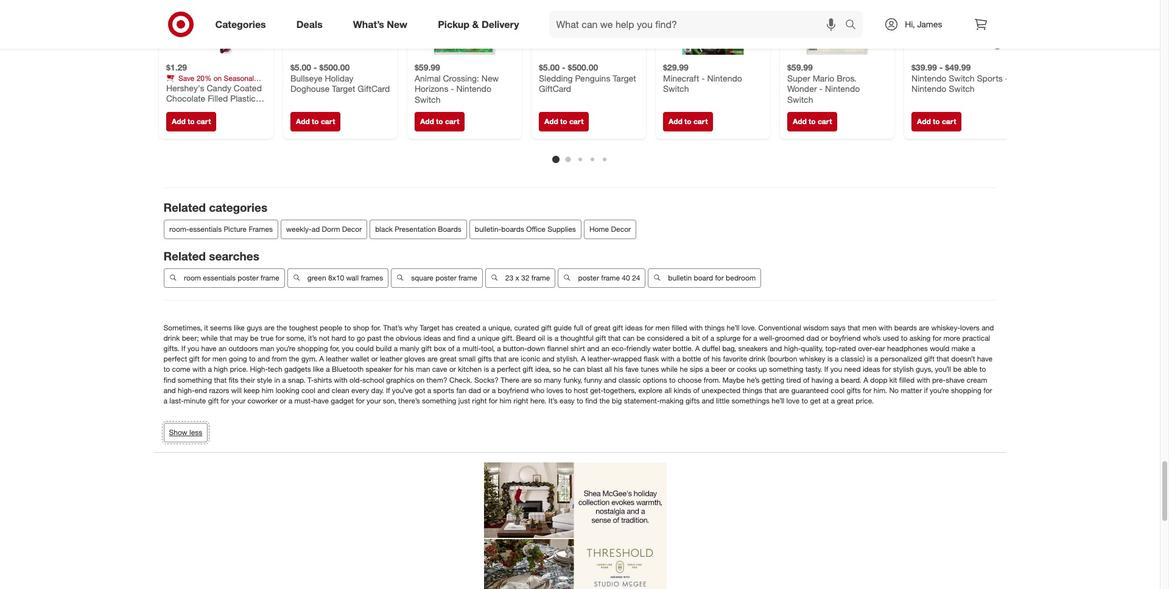 Task type: vqa. For each thing, say whether or not it's contained in the screenshot.
fan
yes



Task type: locate. For each thing, give the bounding box(es) containing it.
minecraft - nintendo switch image
[[663, 0, 763, 55], [663, 0, 763, 55]]

$39.99 - $49.99 nintendo switch sports - nintendo switch
[[911, 62, 1008, 94]]

0 horizontal spatial cool
[[301, 386, 315, 395]]

black
[[375, 225, 393, 234]]

3 add to cart button from the left
[[414, 112, 465, 132]]

related up 'room-'
[[164, 201, 206, 215]]

dorm
[[322, 225, 340, 234]]

cart for hershey's candy coated chocolate filled plastic holiday cane - 1.4oz
[[196, 117, 211, 126]]

- inside hershey's candy coated chocolate filled plastic holiday cane - 1.4oz
[[219, 104, 223, 114]]

cart for super mario bros. wonder - nintendo switch
[[818, 117, 832, 126]]

$5.00 inside $5.00 - $500.00 sledding penguins target giftcard
[[539, 62, 559, 73]]

1 horizontal spatial $59.99
[[787, 62, 813, 73]]

$59.99 animal crossing: new horizons - nintendo switch
[[414, 62, 499, 105]]

$500.00 for holiday
[[319, 62, 349, 73]]

$5.00 inside $5.00 - $500.00 bullseye holiday doghouse target giftcard
[[290, 62, 311, 73]]

0 horizontal spatial filled
[[672, 323, 687, 332]]

1 vertical spatial while
[[661, 365, 678, 374]]

cool down beard.
[[831, 386, 845, 395]]

7 add to cart from the left
[[917, 117, 956, 126]]

deals link
[[286, 11, 338, 38]]

switch inside $59.99 super mario bros. wonder - nintendo switch
[[787, 94, 813, 105]]

ideas up friendly
[[625, 323, 643, 332]]

1 horizontal spatial cool
[[831, 386, 845, 395]]

7 add to cart button from the left
[[911, 112, 962, 132]]

1 $5.00 from the left
[[290, 62, 311, 73]]

gym.
[[301, 355, 317, 364]]

if
[[181, 344, 185, 353], [824, 365, 829, 374], [386, 386, 390, 395]]

hershey's candy coated chocolate filled plastic holiday cane - 1.4oz
[[166, 83, 262, 114]]

men up considered
[[656, 323, 670, 332]]

seasonal
[[224, 74, 254, 83]]

5 cart from the left
[[693, 117, 708, 126]]

1 horizontal spatial his
[[614, 365, 623, 374]]

frame inside 'link'
[[458, 273, 477, 282]]

if right day.
[[386, 386, 390, 395]]

0 horizontal spatial ideas
[[424, 334, 441, 343]]

you're down pre-
[[930, 386, 949, 395]]

1 vertical spatial filled
[[899, 375, 915, 385]]

3 cart from the left
[[445, 117, 459, 126]]

his down gloves
[[405, 365, 414, 374]]

pickup & delivery
[[438, 18, 519, 30]]

0 horizontal spatial he
[[563, 365, 571, 374]]

7 add from the left
[[917, 117, 931, 126]]

1 horizontal spatial right
[[514, 396, 528, 405]]

shopping down it's
[[298, 344, 328, 353]]

- right minecraft
[[701, 73, 705, 83]]

1 horizontal spatial $500.00
[[568, 62, 598, 73]]

are
[[264, 323, 275, 332], [919, 323, 929, 332], [427, 355, 438, 364], [509, 355, 519, 364], [522, 375, 532, 385], [779, 386, 789, 395]]

4 cart from the left
[[569, 117, 583, 126]]

0 horizontal spatial great
[[440, 355, 457, 364]]

target inside $5.00 - $500.00 bullseye holiday doghouse target giftcard
[[332, 84, 355, 94]]

cart for sledding penguins target giftcard
[[569, 117, 583, 126]]

add to cart button for sledding penguins target giftcard
[[539, 112, 589, 132]]

0 horizontal spatial something
[[178, 375, 212, 385]]

add for nintendo switch sports - nintendo switch
[[917, 117, 931, 126]]

giftcard inside $5.00 - $500.00 sledding penguins target giftcard
[[539, 84, 571, 94]]

check.
[[449, 375, 472, 385]]

giftcard inside $5.00 - $500.00 bullseye holiday doghouse target giftcard
[[357, 84, 390, 94]]

bulletin-
[[475, 225, 501, 234]]

chocolate
[[166, 93, 205, 104]]

filled down stylish
[[899, 375, 915, 385]]

2 add to cart button from the left
[[290, 112, 340, 132]]

24
[[632, 273, 640, 282]]

cart down cane
[[196, 117, 211, 126]]

1 horizontal spatial can
[[623, 334, 635, 343]]

switch inside $59.99 animal crossing: new horizons - nintendo switch
[[414, 94, 440, 105]]

1 horizontal spatial you're
[[930, 386, 949, 395]]

1 horizontal spatial gifts
[[686, 396, 700, 405]]

box
[[434, 344, 446, 353]]

- inside $59.99 animal crossing: new horizons - nintendo switch
[[451, 84, 454, 94]]

that up "you'll"
[[937, 355, 949, 364]]

cool down t-
[[301, 386, 315, 395]]

a up socks?
[[491, 365, 495, 374]]

4 add from the left
[[544, 117, 558, 126]]

1 cart from the left
[[196, 117, 211, 126]]

poster frame 40 24
[[578, 273, 640, 282]]

$5.00 for $5.00 - $500.00 sledding penguins target giftcard
[[539, 62, 559, 73]]

dad up quality,
[[807, 334, 819, 343]]

add down horizons
[[420, 117, 434, 126]]

weekly-ad dorm decor
[[286, 225, 362, 234]]

2 horizontal spatial poster
[[578, 273, 599, 282]]

1 vertical spatial essentials
[[203, 273, 235, 282]]

0 horizontal spatial if
[[181, 344, 185, 353]]

him
[[262, 386, 274, 395], [500, 396, 512, 405]]

and down 'has'
[[443, 334, 455, 343]]

$500.00 for penguins
[[568, 62, 598, 73]]

for right true
[[276, 334, 284, 343]]

0 horizontal spatial things
[[705, 323, 725, 332]]

0 horizontal spatial drink
[[164, 334, 180, 343]]

categories link
[[205, 11, 281, 38]]

3 frame from the left
[[531, 273, 550, 282]]

add to cart button for minecraft - nintendo switch
[[663, 112, 713, 132]]

0 horizontal spatial giftcard
[[357, 84, 390, 94]]

some,
[[286, 334, 306, 343]]

3 add from the left
[[420, 117, 434, 126]]

poster
[[237, 273, 258, 282], [435, 273, 456, 282], [578, 273, 599, 282]]

- up 'sledding' on the left of the page
[[562, 62, 565, 73]]

super mario bros. wonder - nintendo switch image
[[787, 0, 887, 55], [787, 0, 887, 55]]

cart for nintendo switch sports - nintendo switch
[[942, 117, 956, 126]]

4 add to cart from the left
[[544, 117, 583, 126]]

on
[[213, 74, 222, 83], [416, 375, 425, 385]]

considered
[[647, 334, 684, 343]]

him down style at the left
[[262, 386, 274, 395]]

an up leather-
[[602, 344, 610, 353]]

add to cart for bullseye holiday doghouse target giftcard
[[296, 117, 335, 126]]

$59.99 up animal
[[414, 62, 440, 73]]

essentials
[[189, 225, 222, 234], [203, 273, 235, 282]]

1 horizontal spatial drink
[[749, 355, 766, 364]]

0 vertical spatial target
[[613, 73, 636, 83]]

1 horizontal spatial giftcard
[[539, 84, 571, 94]]

man
[[260, 344, 274, 353], [416, 365, 430, 374]]

and left little
[[702, 396, 714, 405]]

0 vertical spatial boyfriend
[[830, 334, 861, 343]]

less
[[189, 428, 202, 437]]

and up togethers, at right
[[604, 375, 617, 385]]

nintendo switch sports - nintendo switch image
[[911, 0, 1011, 55], [911, 0, 1011, 55]]

add to cart button down 'sledding' on the left of the page
[[539, 112, 589, 132]]

poster down searches
[[237, 273, 258, 282]]

0 horizontal spatial target
[[332, 84, 355, 94]]

1 horizontal spatial man
[[416, 365, 430, 374]]

0 horizontal spatial &
[[188, 83, 192, 92]]

2 he from the left
[[680, 365, 688, 374]]

matter
[[901, 386, 922, 395]]

be up friendly
[[637, 334, 645, 343]]

0 vertical spatial drink
[[164, 334, 180, 343]]

2 horizontal spatial you
[[831, 365, 842, 374]]

that down seems
[[220, 334, 232, 343]]

room
[[184, 273, 201, 282]]

cart down $29.99 minecraft - nintendo switch
[[693, 117, 708, 126]]

on inside sometimes, it seems like guys are the toughest people to shop for. that's why target has created a unique, curated gift guide full of great gift ideas for men filled with things he'll love. conventional wisdom says that men with beards are whiskey-lovers and drink beer; while that may be true for some, it's not hard to go past the obvious ideas and find a unique gift. beard oil is a thoughtful gift that can be considered a bit of a splurge for a well-groomed dad or boyfriend who's used to asking for more practical gifts. if you have an outdoors man you're shopping for, you could build a manly gift box of a multi-tool, a button-down flannel shirt and an eco-friendly water bottle. a duffel bag, sneakers and high-quality, top-rated over-ear headphones would make a perfect gift for men going to and from the gym. a leather wallet or leather gloves are great small gifts that are iconic and stylish. a leather-wrapped flask with a bottle of his favorite drink (bourbon whiskey is a classic) is a personalized gift that doesn't have to come with a high price. high-tech gadgets like a bluetooth speaker for his man cave or kitchen is a perfect gift idea, so he can blast all his fave tunes while he sips a beer or cooks up something tasty. if you need ideas for stylish guys, you'll be able to find something that fits their style in a snap. t-shirts with old-school graphics on them? check. socks? there are so many funky, funny and classic options to choose from. maybe he's getting tired of having a beard. a dopp kit filled with pre-shave cream and high-end razors will keep him looking cool and clean every day. if you've got a sports fan dad or a boyfriend who loves to host get-togethers, explore all kinds of unexpected things that are guaranteed cool gifts for him. no matter if you're shopping for a last-minute gift for your coworker or a must-have gadget for your son, there's something just right for him right here. it's easy to find the big statement-making gifts and little somethings he'll love to get at a great price.
[[416, 375, 425, 385]]

$500.00 inside $5.00 - $500.00 bullseye holiday doghouse target giftcard
[[319, 62, 349, 73]]

1 giftcard from the left
[[357, 84, 390, 94]]

6 add to cart from the left
[[793, 117, 832, 126]]

are up love
[[779, 386, 789, 395]]

6 add to cart button from the left
[[787, 112, 837, 132]]

something
[[769, 365, 804, 374], [178, 375, 212, 385], [422, 396, 456, 405]]

add to cart button down the chocolate on the top of the page
[[166, 112, 216, 132]]

- inside $5.00 - $500.00 sledding penguins target giftcard
[[562, 62, 565, 73]]

2 your from the left
[[367, 396, 381, 405]]

add for bullseye holiday doghouse target giftcard
[[296, 117, 310, 126]]

like up shirts at the left of page
[[313, 365, 324, 374]]

curated
[[514, 323, 539, 332]]

cart down doghouse
[[321, 117, 335, 126]]

2 horizontal spatial find
[[585, 396, 598, 405]]

2 an from the left
[[602, 344, 610, 353]]

4 add to cart button from the left
[[539, 112, 589, 132]]

boyfriend down there
[[498, 386, 529, 395]]

1 cool from the left
[[301, 386, 315, 395]]

0 vertical spatial high-
[[784, 344, 801, 353]]

2 $500.00 from the left
[[568, 62, 598, 73]]

$500.00 inside $5.00 - $500.00 sledding penguins target giftcard
[[568, 62, 598, 73]]

advertisement region
[[484, 463, 667, 590]]

he up choose
[[680, 365, 688, 374]]

1 vertical spatial on
[[416, 375, 425, 385]]

that down high
[[214, 375, 227, 385]]

add for hershey's candy coated chocolate filled plastic holiday cane - 1.4oz
[[171, 117, 185, 126]]

0 vertical spatial have
[[201, 344, 217, 353]]

1 vertical spatial so
[[534, 375, 542, 385]]

gift down 'razors'
[[208, 396, 219, 405]]

0 vertical spatial you're
[[276, 344, 296, 353]]

2 cart from the left
[[321, 117, 335, 126]]

1 vertical spatial new
[[481, 73, 499, 83]]

hard
[[332, 334, 346, 343]]

animal crossing: new horizons - nintendo switch image
[[414, 0, 514, 55], [414, 0, 514, 55]]

frame right 32
[[531, 273, 550, 282]]

1 horizontal spatial find
[[457, 334, 470, 343]]

0 horizontal spatial find
[[164, 375, 176, 385]]

add for sledding penguins target giftcard
[[544, 117, 558, 126]]

1 $500.00 from the left
[[319, 62, 349, 73]]

3 add to cart from the left
[[420, 117, 459, 126]]

23 x 32 frame link
[[485, 268, 555, 288]]

1 vertical spatial target
[[332, 84, 355, 94]]

essentials for room-
[[189, 225, 222, 234]]

2 vertical spatial ideas
[[863, 365, 880, 374]]

0 horizontal spatial be
[[250, 334, 259, 343]]

5 add from the left
[[668, 117, 682, 126]]

6 add from the left
[[793, 117, 806, 126]]

nintendo inside $59.99 animal crossing: new horizons - nintendo switch
[[456, 84, 491, 94]]

things
[[705, 323, 725, 332], [743, 386, 763, 395]]

2 related from the top
[[164, 249, 206, 263]]

right right just
[[472, 396, 487, 405]]

$500.00
[[319, 62, 349, 73], [568, 62, 598, 73]]

7 cart from the left
[[942, 117, 956, 126]]

style
[[257, 375, 272, 385]]

his up beer
[[712, 355, 721, 364]]

1 horizontal spatial an
[[602, 344, 610, 353]]

2 poster from the left
[[435, 273, 456, 282]]

room-essentials picture frames link
[[164, 220, 278, 239]]

drink up 'gifts.'
[[164, 334, 180, 343]]

bulletin
[[668, 273, 692, 282]]

guaranteed
[[792, 386, 829, 395]]

oil
[[538, 334, 545, 343]]

poster left 40 at right
[[578, 273, 599, 282]]

search button
[[840, 11, 869, 40]]

1 horizontal spatial things
[[743, 386, 763, 395]]

0 horizontal spatial price.
[[230, 365, 248, 374]]

$59.99 inside $59.99 animal crossing: new horizons - nintendo switch
[[414, 62, 440, 73]]

0 horizontal spatial like
[[234, 323, 245, 332]]

1 horizontal spatial target
[[420, 323, 440, 332]]

0 vertical spatial like
[[234, 323, 245, 332]]

he'll up splurge
[[727, 323, 740, 332]]

that right says on the bottom right of the page
[[848, 323, 860, 332]]

0 horizontal spatial perfect
[[164, 355, 187, 364]]

making
[[660, 396, 684, 405]]

and
[[982, 323, 994, 332], [443, 334, 455, 343], [587, 344, 599, 353], [770, 344, 782, 353], [258, 355, 270, 364], [542, 355, 555, 364], [604, 375, 617, 385], [164, 386, 176, 395], [317, 386, 330, 395], [702, 396, 714, 405]]

2 $5.00 from the left
[[539, 62, 559, 73]]

you're up from
[[276, 344, 296, 353]]

1 vertical spatial holiday
[[166, 104, 195, 114]]

you
[[187, 344, 199, 353], [342, 344, 354, 353], [831, 365, 842, 374]]

$59.99 for animal
[[414, 62, 440, 73]]

1 horizontal spatial him
[[500, 396, 512, 405]]

bottle.
[[673, 344, 693, 353]]

quality,
[[801, 344, 824, 353]]

filled
[[207, 93, 228, 104]]

perfect down 'gifts.'
[[164, 355, 187, 364]]

1 horizontal spatial your
[[367, 396, 381, 405]]

0 vertical spatial related
[[164, 201, 206, 215]]

explore
[[638, 386, 663, 395]]

0 vertical spatial perfect
[[164, 355, 187, 364]]

ideas up box
[[424, 334, 441, 343]]

$59.99
[[414, 62, 440, 73], [787, 62, 813, 73]]

1 horizontal spatial leather
[[380, 355, 402, 364]]

0 horizontal spatial man
[[260, 344, 274, 353]]

0 horizontal spatial $500.00
[[319, 62, 349, 73]]

1 related from the top
[[164, 201, 206, 215]]

of down duffel
[[703, 355, 710, 364]]

2 add to cart from the left
[[296, 117, 335, 126]]

5 add to cart button from the left
[[663, 112, 713, 132]]

for.
[[371, 323, 381, 332]]

for up considered
[[645, 323, 654, 332]]

his left 'fave'
[[614, 365, 623, 374]]

1 horizontal spatial filled
[[899, 375, 915, 385]]

on inside save 20% on seasonal candy & snacks
[[213, 74, 222, 83]]

1 $59.99 from the left
[[414, 62, 440, 73]]

sometimes,
[[164, 323, 202, 332]]

snap.
[[288, 375, 306, 385]]

to left get
[[802, 396, 808, 405]]

5 add to cart from the left
[[668, 117, 708, 126]]

so up many
[[553, 365, 561, 374]]

1 horizontal spatial ideas
[[625, 323, 643, 332]]

$59.99 for super
[[787, 62, 813, 73]]

0 vertical spatial shopping
[[298, 344, 328, 353]]

crossing:
[[443, 73, 479, 83]]

- inside $59.99 super mario bros. wonder - nintendo switch
[[819, 84, 822, 94]]

2 frame from the left
[[458, 273, 477, 282]]

sports
[[433, 386, 454, 395]]

categories
[[215, 18, 266, 30]]

in
[[274, 375, 280, 385]]

2 add from the left
[[296, 117, 310, 126]]

find down the come
[[164, 375, 176, 385]]

1 vertical spatial like
[[313, 365, 324, 374]]

1 horizontal spatial you
[[342, 344, 354, 353]]

6 cart from the left
[[818, 117, 832, 126]]

- down filled
[[219, 104, 223, 114]]

- inside $29.99 minecraft - nintendo switch
[[701, 73, 705, 83]]

find
[[457, 334, 470, 343], [164, 375, 176, 385], [585, 396, 598, 405]]

speaker
[[366, 365, 392, 374]]

0 horizontal spatial can
[[573, 365, 585, 374]]

while down it
[[201, 334, 218, 343]]

gadget
[[331, 396, 354, 405]]

related up room
[[164, 249, 206, 263]]

2 horizontal spatial gifts
[[847, 386, 861, 395]]

a left beard.
[[835, 375, 839, 385]]

0 horizontal spatial poster
[[237, 273, 258, 282]]

to left go
[[348, 334, 355, 343]]

0 vertical spatial dad
[[807, 334, 819, 343]]

$1.29
[[166, 62, 187, 73]]

2 giftcard from the left
[[539, 84, 571, 94]]

1 horizontal spatial on
[[416, 375, 425, 385]]

maybe
[[723, 375, 745, 385]]

things down he's
[[743, 386, 763, 395]]

friendly
[[627, 344, 651, 353]]

add to cart down $39.99 - $49.99 nintendo switch sports - nintendo switch
[[917, 117, 956, 126]]

bluetooth
[[332, 365, 364, 374]]

him down there
[[500, 396, 512, 405]]

1 vertical spatial related
[[164, 249, 206, 263]]

to down $39.99 - $49.99 nintendo switch sports - nintendo switch
[[933, 117, 940, 126]]

penguins
[[575, 73, 610, 83]]

1 horizontal spatial like
[[313, 365, 324, 374]]

favorite
[[723, 355, 747, 364]]

1 horizontal spatial &
[[472, 18, 479, 30]]

1 poster from the left
[[237, 273, 258, 282]]

2 horizontal spatial if
[[824, 365, 829, 374]]

2 horizontal spatial great
[[837, 396, 854, 405]]

can up eco-
[[623, 334, 635, 343]]

or up the maybe
[[728, 365, 735, 374]]

pickup & delivery link
[[428, 11, 534, 38]]

if up "having"
[[824, 365, 829, 374]]

super
[[787, 73, 810, 83]]

socks?
[[474, 375, 499, 385]]

sips
[[690, 365, 703, 374]]

0 vertical spatial essentials
[[189, 225, 222, 234]]

perfect
[[164, 355, 187, 364], [497, 365, 521, 374]]

1 horizontal spatial while
[[661, 365, 678, 374]]

1 leather from the left
[[326, 355, 348, 364]]

1 vertical spatial if
[[824, 365, 829, 374]]

find down created
[[457, 334, 470, 343]]

1 add from the left
[[171, 117, 185, 126]]

leather down the for,
[[326, 355, 348, 364]]

to up cream
[[980, 365, 986, 374]]

add to cart for animal crossing: new horizons - nintendo switch
[[420, 117, 459, 126]]

weekly-
[[286, 225, 311, 234]]

cart down $5.00 - $500.00 sledding penguins target giftcard
[[569, 117, 583, 126]]

gifts.
[[164, 344, 179, 353]]

t-
[[308, 375, 314, 385]]

have up able
[[977, 355, 993, 364]]

weekly-ad dorm decor link
[[280, 220, 367, 239]]

1 horizontal spatial price.
[[856, 396, 874, 405]]

unexpected
[[702, 386, 741, 395]]

bros.
[[837, 73, 856, 83]]

that down getting
[[765, 386, 777, 395]]

have down it
[[201, 344, 217, 353]]

he down stylish.
[[563, 365, 571, 374]]

gift up eco-
[[613, 323, 623, 332]]

will
[[231, 386, 242, 395]]

1 horizontal spatial poster
[[435, 273, 456, 282]]

gift
[[541, 323, 552, 332], [613, 323, 623, 332], [596, 334, 606, 343], [421, 344, 432, 353], [189, 355, 200, 364], [924, 355, 935, 364], [523, 365, 533, 374], [208, 396, 219, 405]]

the up gadgets
[[289, 355, 299, 364]]

leather down the build
[[380, 355, 402, 364]]

something down sports
[[422, 396, 456, 405]]

and up high-
[[258, 355, 270, 364]]

$59.99 inside $59.99 super mario bros. wonder - nintendo switch
[[787, 62, 813, 73]]

bullseye holiday doghouse target giftcard image
[[290, 0, 390, 55]]

have
[[201, 344, 217, 353], [977, 355, 993, 364], [314, 396, 329, 405]]

home
[[589, 225, 609, 234]]

0 vertical spatial on
[[213, 74, 222, 83]]

1 vertical spatial drink
[[749, 355, 766, 364]]

1 add to cart from the left
[[171, 117, 211, 126]]

$5.00
[[290, 62, 311, 73], [539, 62, 559, 73]]

wallet
[[350, 355, 369, 364]]

2 $59.99 from the left
[[787, 62, 813, 73]]

essentials down related categories
[[189, 225, 222, 234]]

1 add to cart button from the left
[[166, 112, 216, 132]]

nintendo
[[707, 73, 742, 83], [911, 73, 946, 83], [456, 84, 491, 94], [825, 84, 860, 94], [911, 84, 946, 94]]

price. down going
[[230, 365, 248, 374]]

1 horizontal spatial so
[[553, 365, 561, 374]]

kitchen
[[458, 365, 482, 374]]

hershey's candy coated chocolate filled plastic holiday cane - 1.4oz image
[[166, 0, 266, 55], [166, 0, 266, 55]]

0 horizontal spatial new
[[387, 18, 408, 30]]



Task type: describe. For each thing, give the bounding box(es) containing it.
with up used
[[879, 323, 892, 332]]

idea,
[[535, 365, 551, 374]]

coated
[[233, 83, 262, 93]]

beard.
[[841, 375, 862, 385]]

0 vertical spatial so
[[553, 365, 561, 374]]

to up easy
[[565, 386, 572, 395]]

toughest
[[289, 323, 318, 332]]

categories
[[209, 201, 267, 215]]

not
[[319, 334, 330, 343]]

2 leather from the left
[[380, 355, 402, 364]]

a left high
[[208, 365, 212, 374]]

a left dopp on the right
[[864, 375, 868, 385]]

1 vertical spatial you're
[[930, 386, 949, 395]]

for down socks?
[[489, 396, 498, 405]]

1 horizontal spatial men
[[656, 323, 670, 332]]

are up who
[[522, 375, 532, 385]]

to left shop
[[345, 323, 351, 332]]

1 vertical spatial have
[[977, 355, 993, 364]]

are up asking
[[919, 323, 929, 332]]

$5.00 - $500.00 bullseye holiday doghouse target giftcard
[[290, 62, 390, 94]]

a left last-
[[164, 396, 167, 405]]

go
[[357, 334, 365, 343]]

add to cart button for bullseye holiday doghouse target giftcard
[[290, 112, 340, 132]]

gift up oil
[[541, 323, 552, 332]]

kinds
[[674, 386, 691, 395]]

cart for animal crossing: new horizons - nintendo switch
[[445, 117, 459, 126]]

0 vertical spatial while
[[201, 334, 218, 343]]

0 vertical spatial ideas
[[625, 323, 643, 332]]

the up some,
[[277, 323, 287, 332]]

bit
[[692, 334, 700, 343]]

related for related categories
[[164, 201, 206, 215]]

shirt
[[571, 344, 585, 353]]

2 vertical spatial find
[[585, 396, 598, 405]]

wrapped
[[613, 355, 642, 364]]

cream
[[967, 375, 987, 385]]

and up idea,
[[542, 355, 555, 364]]

23 x 32 frame
[[505, 273, 550, 282]]

guide
[[554, 323, 572, 332]]

wall
[[346, 273, 358, 282]]

1 vertical spatial can
[[573, 365, 585, 374]]

$59.99 super mario bros. wonder - nintendo switch
[[787, 62, 860, 105]]

add to cart for hershey's candy coated chocolate filled plastic holiday cane - 1.4oz
[[171, 117, 211, 126]]

to up high-
[[249, 355, 256, 364]]

$5.00 for $5.00 - $500.00 bullseye holiday doghouse target giftcard
[[290, 62, 311, 73]]

show
[[169, 428, 187, 437]]

or down socks?
[[483, 386, 490, 395]]

a right "at"
[[831, 396, 835, 405]]

conventional
[[759, 323, 801, 332]]

a right got
[[427, 386, 431, 395]]

a up duffel
[[711, 334, 714, 343]]

are down button-
[[509, 355, 519, 364]]

gift up leather-
[[596, 334, 606, 343]]

20%
[[196, 74, 211, 83]]

add to cart button for nintendo switch sports - nintendo switch
[[911, 112, 962, 132]]

and down shirts at the left of page
[[317, 386, 330, 395]]

switch inside $29.99 minecraft - nintendo switch
[[663, 84, 689, 94]]

a right sips
[[705, 365, 709, 374]]

add to cart for nintendo switch sports - nintendo switch
[[917, 117, 956, 126]]

togethers,
[[604, 386, 636, 395]]

bedroom
[[726, 273, 756, 282]]

1 right from the left
[[472, 396, 487, 405]]

1 vertical spatial gifts
[[847, 386, 861, 395]]

of up guaranteed
[[803, 375, 810, 385]]

add to cart for minecraft - nintendo switch
[[668, 117, 708, 126]]

asking
[[910, 334, 931, 343]]

build
[[376, 344, 392, 353]]

for left him.
[[863, 386, 872, 395]]

of right bit
[[702, 334, 709, 343]]

a down ear
[[874, 355, 878, 364]]

options
[[643, 375, 667, 385]]

0 horizontal spatial you're
[[276, 344, 296, 353]]

add to cart button for animal crossing: new horizons - nintendo switch
[[414, 112, 465, 132]]

to down beards
[[901, 334, 908, 343]]

related categories
[[164, 201, 267, 215]]

come
[[172, 365, 190, 374]]

get-
[[590, 386, 604, 395]]

0 vertical spatial man
[[260, 344, 274, 353]]

or up top-
[[821, 334, 828, 343]]

0 horizontal spatial he'll
[[727, 323, 740, 332]]

bulletin-boards office supplies link
[[469, 220, 581, 239]]

0 vertical spatial new
[[387, 18, 408, 30]]

here.
[[530, 396, 547, 405]]

2 horizontal spatial something
[[769, 365, 804, 374]]

1 horizontal spatial high-
[[784, 344, 801, 353]]

1 frame from the left
[[260, 273, 279, 282]]

would
[[930, 344, 950, 353]]

frames
[[248, 225, 273, 234]]

1 he from the left
[[563, 365, 571, 374]]

target inside $5.00 - $500.00 sledding penguins target giftcard
[[613, 73, 636, 83]]

for down love.
[[743, 334, 752, 343]]

that down tool, on the bottom of page
[[494, 355, 507, 364]]

room-essentials picture frames
[[169, 225, 273, 234]]

of down choose
[[693, 386, 700, 395]]

add to cart button for super mario bros. wonder - nintendo switch
[[787, 112, 837, 132]]

or right cave
[[449, 365, 456, 374]]

2 horizontal spatial his
[[712, 355, 721, 364]]

0 vertical spatial can
[[623, 334, 635, 343]]

from.
[[704, 375, 721, 385]]

classic)
[[841, 355, 865, 364]]

2 decor from the left
[[611, 225, 631, 234]]

for down cream
[[984, 386, 992, 395]]

1 decor from the left
[[342, 225, 362, 234]]

fave
[[625, 365, 639, 374]]

cooks
[[737, 365, 757, 374]]

need
[[844, 365, 861, 374]]

seems
[[210, 323, 232, 332]]

with right the come
[[192, 365, 206, 374]]

with down guys,
[[917, 375, 930, 385]]

a up shirts at the left of page
[[326, 365, 330, 374]]

2 vertical spatial great
[[837, 396, 854, 405]]

tool,
[[481, 344, 495, 353]]

bulletin-boards office supplies
[[475, 225, 576, 234]]

room essentials poster frame link
[[164, 268, 285, 288]]

a right gym.
[[319, 355, 324, 364]]

3 poster from the left
[[578, 273, 599, 282]]

or down looking
[[280, 396, 286, 405]]

2 vertical spatial something
[[422, 396, 456, 405]]

cart for minecraft - nintendo switch
[[693, 117, 708, 126]]

many
[[544, 375, 562, 385]]

stylish
[[893, 365, 914, 374]]

is up socks?
[[484, 365, 489, 374]]

2 cool from the left
[[831, 386, 845, 395]]

from
[[272, 355, 287, 364]]

essentials for room
[[203, 273, 235, 282]]

1 horizontal spatial be
[[637, 334, 645, 343]]

a right tool, on the bottom of page
[[497, 344, 501, 353]]

room-
[[169, 225, 189, 234]]

1 vertical spatial find
[[164, 375, 176, 385]]

and up (bourbon
[[770, 344, 782, 353]]

2 horizontal spatial be
[[953, 365, 962, 374]]

high-
[[250, 365, 268, 374]]

more
[[944, 334, 960, 343]]

has
[[442, 323, 453, 332]]

1 horizontal spatial great
[[594, 323, 611, 332]]

get
[[810, 396, 821, 405]]

is down over-
[[867, 355, 872, 364]]

0 vertical spatial find
[[457, 334, 470, 343]]

& inside save 20% on seasonal candy & snacks
[[188, 83, 192, 92]]

0 horizontal spatial gifts
[[478, 355, 492, 364]]

for down it
[[202, 355, 210, 364]]

to down minecraft
[[684, 117, 691, 126]]

0 horizontal spatial so
[[534, 375, 542, 385]]

1 vertical spatial all
[[665, 386, 672, 395]]

people
[[320, 323, 343, 332]]

1 horizontal spatial dad
[[807, 334, 819, 343]]

- inside $5.00 - $500.00 bullseye holiday doghouse target giftcard
[[313, 62, 317, 73]]

2 vertical spatial gifts
[[686, 396, 700, 405]]

1 vertical spatial him
[[500, 396, 512, 405]]

to down doghouse
[[312, 117, 319, 126]]

a down practical
[[971, 344, 975, 353]]

and up practical
[[982, 323, 994, 332]]

end
[[195, 386, 207, 395]]

and up last-
[[164, 386, 176, 395]]

a down top-
[[835, 355, 839, 364]]

1 vertical spatial perfect
[[497, 365, 521, 374]]

sledding penguins target giftcard image
[[539, 0, 639, 55]]

add to cart button for hershey's candy coated chocolate filled plastic holiday cane - 1.4oz
[[166, 112, 216, 132]]

what's
[[353, 18, 384, 30]]

son,
[[383, 396, 396, 405]]

are up cave
[[427, 355, 438, 364]]

the down the that's
[[384, 334, 394, 343]]

1 vertical spatial he'll
[[772, 396, 785, 405]]

just
[[458, 396, 470, 405]]

leather-
[[588, 355, 613, 364]]

0 horizontal spatial have
[[201, 344, 217, 353]]

add for super mario bros. wonder - nintendo switch
[[793, 117, 806, 126]]

for down every at left
[[356, 396, 365, 405]]

1 your from the left
[[231, 396, 246, 405]]

must-
[[294, 396, 314, 405]]

a down bit
[[695, 344, 700, 353]]

are up true
[[264, 323, 275, 332]]

rated
[[839, 344, 856, 353]]

or up 'speaker' at the left bottom of the page
[[371, 355, 378, 364]]

poster inside 'link'
[[435, 273, 456, 282]]

2 right from the left
[[514, 396, 528, 405]]

a up flannel
[[555, 334, 559, 343]]

1 horizontal spatial if
[[386, 386, 390, 395]]

to down 'sledding' on the left of the page
[[560, 117, 567, 126]]

add to cart for super mario bros. wonder - nintendo switch
[[793, 117, 832, 126]]

it's
[[308, 334, 317, 343]]

a up unique
[[482, 323, 486, 332]]

cave
[[432, 365, 447, 374]]

gift down iconic
[[523, 365, 533, 374]]

used
[[883, 334, 899, 343]]

square
[[411, 273, 433, 282]]

easy
[[560, 396, 575, 405]]

related searches
[[164, 249, 259, 263]]

4 frame from the left
[[601, 273, 620, 282]]

2 horizontal spatial men
[[862, 323, 877, 332]]

the left big
[[600, 396, 610, 405]]

cart for bullseye holiday doghouse target giftcard
[[321, 117, 335, 126]]

host
[[574, 386, 588, 395]]

getting
[[762, 375, 785, 385]]

with up clean
[[334, 375, 348, 385]]

shave
[[946, 375, 965, 385]]

with down water
[[661, 355, 675, 364]]

0 horizontal spatial his
[[405, 365, 414, 374]]

fits
[[229, 375, 238, 385]]

stylish.
[[557, 355, 579, 364]]

a right the build
[[394, 344, 398, 353]]

a down the shirt
[[581, 355, 586, 364]]

keep
[[244, 386, 260, 395]]

with up bit
[[689, 323, 703, 332]]

and up leather-
[[587, 344, 599, 353]]

to down horizons
[[436, 117, 443, 126]]

poster frame 40 24 link
[[558, 268, 645, 288]]

target inside sometimes, it seems like guys are the toughest people to shop for. that's why target has created a unique, curated gift guide full of great gift ideas for men filled with things he'll love. conventional wisdom says that men with beards are whiskey-lovers and drink beer; while that may be true for some, it's not hard to go past the obvious ideas and find a unique gift. beard oil is a thoughtful gift that can be considered a bit of a splurge for a well-groomed dad or boyfriend who's used to asking for more practical gifts. if you have an outdoors man you're shopping for, you could build a manly gift box of a multi-tool, a button-down flannel shirt and an eco-friendly water bottle. a duffel bag, sneakers and high-quality, top-rated over-ear headphones would make a perfect gift for men going to and from the gym. a leather wallet or leather gloves are great small gifts that are iconic and stylish. a leather-wrapped flask with a bottle of his favorite drink (bourbon whiskey is a classic) is a personalized gift that doesn't have to come with a high price. high-tech gadgets like a bluetooth speaker for his man cave or kitchen is a perfect gift idea, so he can blast all his fave tunes while he sips a beer or cooks up something tasty. if you need ideas for stylish guys, you'll be able to find something that fits their style in a snap. t-shirts with old-school graphics on them? check. socks? there are so many funky, funny and classic options to choose from. maybe he's getting tired of having a beard. a dopp kit filled with pre-shave cream and high-end razors will keep him looking cool and clean every day. if you've got a sports fan dad or a boyfriend who loves to host get-togethers, explore all kinds of unexpected things that are guaranteed cool gifts for him. no matter if you're shopping for a last-minute gift for your coworker or a must-have gadget for your son, there's something just right for him right here. it's easy to find the big statement-making gifts and little somethings he'll love to get at a great price.
[[420, 323, 440, 332]]

a left bit
[[686, 334, 690, 343]]

gift up the come
[[189, 355, 200, 364]]

a down bottle.
[[677, 355, 681, 364]]

practical
[[963, 334, 990, 343]]

save 20% on seasonal candy & snacks
[[166, 74, 254, 92]]

1 vertical spatial great
[[440, 355, 457, 364]]

at
[[823, 396, 829, 405]]

sledding
[[539, 73, 572, 83]]

- right sports
[[1005, 73, 1008, 83]]

supplies
[[547, 225, 576, 234]]

for right 'board'
[[715, 273, 724, 282]]

for up kit
[[883, 365, 891, 374]]

nintendo inside $59.99 super mario bros. wonder - nintendo switch
[[825, 84, 860, 94]]

1 vertical spatial high-
[[178, 386, 195, 395]]

green 8x10 wall frames
[[307, 273, 383, 282]]

0 horizontal spatial boyfriend
[[498, 386, 529, 395]]

2 vertical spatial have
[[314, 396, 329, 405]]

is right oil
[[547, 334, 553, 343]]

1 vertical spatial dad
[[469, 386, 481, 395]]

new inside $59.99 animal crossing: new horizons - nintendo switch
[[481, 73, 499, 83]]

to left the come
[[164, 365, 170, 374]]

add for minecraft - nintendo switch
[[668, 117, 682, 126]]

whiskey
[[799, 355, 826, 364]]

related for related searches
[[164, 249, 206, 263]]

searches
[[209, 249, 259, 263]]

black presentation boards
[[375, 225, 461, 234]]

over-
[[858, 344, 875, 353]]

candy
[[166, 83, 186, 92]]

nintendo inside $29.99 minecraft - nintendo switch
[[707, 73, 742, 83]]

holiday inside hershey's candy coated chocolate filled plastic holiday cane - 1.4oz
[[166, 104, 195, 114]]

hi, james
[[905, 19, 942, 29]]

shop
[[353, 323, 369, 332]]

to up kinds
[[669, 375, 676, 385]]

green 8x10 wall frames link
[[287, 268, 388, 288]]

1 an from the left
[[219, 344, 227, 353]]

0 vertical spatial all
[[605, 365, 612, 374]]

sports
[[977, 73, 1003, 83]]

1 vertical spatial things
[[743, 386, 763, 395]]

a up sneakers at the bottom right of page
[[754, 334, 757, 343]]

holiday inside $5.00 - $500.00 bullseye holiday doghouse target giftcard
[[325, 73, 353, 83]]

1 vertical spatial man
[[416, 365, 430, 374]]

0 horizontal spatial shopping
[[298, 344, 328, 353]]

a up multi-
[[472, 334, 476, 343]]

doesn't
[[951, 355, 975, 364]]

a down socks?
[[492, 386, 496, 395]]

0 horizontal spatial men
[[212, 355, 227, 364]]

40
[[622, 273, 630, 282]]

bag,
[[722, 344, 736, 353]]

What can we help you find? suggestions appear below search field
[[549, 11, 849, 38]]

1 horizontal spatial shopping
[[951, 386, 982, 395]]

0 vertical spatial price.
[[230, 365, 248, 374]]

1 vertical spatial price.
[[856, 396, 874, 405]]

past
[[367, 334, 382, 343]]

add to cart for sledding penguins target giftcard
[[544, 117, 583, 126]]

0 vertical spatial him
[[262, 386, 274, 395]]

0 horizontal spatial you
[[187, 344, 199, 353]]

for up the graphics
[[394, 365, 403, 374]]

to down the chocolate on the top of the page
[[187, 117, 194, 126]]

add for animal crossing: new horizons - nintendo switch
[[420, 117, 434, 126]]

of right full
[[585, 323, 592, 332]]

for up would on the right bottom of the page
[[933, 334, 942, 343]]

square poster frame link
[[391, 268, 483, 288]]

of right box
[[448, 344, 454, 353]]

- left $49.99
[[939, 62, 943, 73]]

2 horizontal spatial ideas
[[863, 365, 880, 374]]



